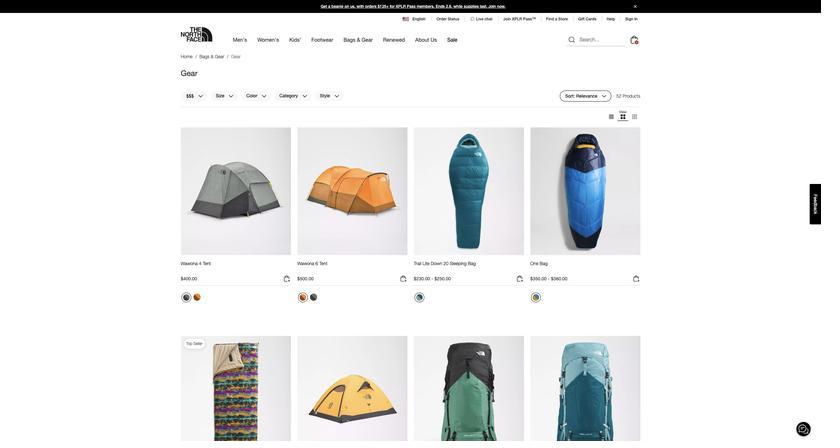Task type: describe. For each thing, give the bounding box(es) containing it.
top seller
[[186, 342, 203, 347]]

$$$
[[186, 93, 194, 99]]

$230.00
[[414, 276, 430, 282]]

find a store link
[[546, 17, 568, 21]]

on
[[345, 4, 349, 9]]

one bag
[[531, 261, 548, 267]]

orders
[[365, 4, 377, 9]]

2 / from the left
[[227, 54, 229, 59]]

bags & gear
[[344, 37, 373, 43]]

find
[[546, 17, 554, 21]]

wawona 6 tent
[[297, 261, 328, 267]]

- for $230.00
[[432, 276, 433, 282]]

lite
[[423, 261, 430, 267]]

view
[[619, 110, 627, 114]]

wawona bed 20 sleeping bag image
[[181, 336, 291, 442]]

home link
[[181, 54, 193, 59]]

renewed
[[383, 37, 405, 43]]

live
[[476, 17, 484, 21]]

trail lite 50 backpack image
[[414, 336, 524, 442]]

52
[[617, 93, 622, 99]]

sign
[[626, 17, 634, 21]]

trail lite down 20 sleeping bag image
[[414, 127, 524, 256]]

6
[[316, 261, 318, 267]]

find a store
[[546, 17, 568, 21]]

kids'
[[290, 37, 301, 43]]

with
[[357, 4, 364, 9]]

relevance
[[577, 93, 598, 99]]

women's link
[[258, 31, 279, 49]]

trail lite down 20 sleeping bag button
[[414, 261, 476, 273]]

0 horizontal spatial join
[[489, 4, 496, 9]]

help link
[[607, 17, 615, 21]]

for
[[390, 4, 395, 9]]

english link
[[403, 16, 426, 22]]

1 vertical spatial xplr
[[512, 17, 522, 21]]

gear left gear element
[[215, 54, 224, 59]]

join xplr pass™
[[504, 17, 536, 21]]

order status
[[437, 17, 460, 21]]

$$$ button
[[181, 91, 208, 102]]

0 horizontal spatial agave green/asphalt grey radio
[[182, 293, 191, 303]]

$choose color$ option group for $400.00
[[181, 292, 203, 305]]

$choose color$ option group for $500.00
[[297, 292, 319, 305]]

supplies
[[464, 4, 479, 9]]

women's
[[258, 37, 279, 43]]

style
[[320, 93, 330, 99]]

chat
[[485, 17, 493, 21]]

0 vertical spatial &
[[357, 37, 360, 43]]

color button
[[241, 91, 271, 102]]

products
[[623, 93, 641, 99]]

live chat
[[476, 17, 493, 21]]

52 products
[[617, 93, 641, 99]]

2 e from the top
[[813, 200, 819, 202]]

d
[[813, 202, 819, 205]]

1 link
[[629, 35, 640, 45]]

men's
[[233, 37, 247, 43]]

cards
[[586, 17, 597, 21]]

pass
[[407, 4, 416, 9]]

wawona for wawona 6 tent
[[297, 261, 314, 267]]

down
[[431, 261, 442, 267]]

top
[[186, 342, 192, 347]]

$250.00
[[435, 276, 451, 282]]

gear left renewed
[[362, 37, 373, 43]]

tent for wawona 4 tent
[[203, 261, 211, 267]]

one bag button
[[531, 261, 548, 273]]

status
[[448, 17, 460, 21]]

1
[[636, 41, 638, 44]]

men's link
[[233, 31, 247, 49]]

sort:
[[566, 93, 575, 99]]

store
[[559, 17, 568, 21]]

bag inside trail lite down 20 sleeping bag button
[[468, 261, 476, 267]]

ends
[[436, 4, 445, 9]]

in
[[635, 17, 638, 21]]

f e e d b a c k button
[[810, 184, 822, 225]]

gear element
[[231, 54, 241, 59]]

color
[[247, 93, 258, 99]]

$400.00
[[181, 276, 197, 282]]

$350.00
[[531, 276, 547, 282]]

2.6,
[[446, 4, 453, 9]]

0 horizontal spatial bags
[[200, 54, 210, 59]]

gear down men's link
[[231, 54, 241, 59]]

live chat button
[[470, 16, 493, 22]]

wawona 4 tent button
[[181, 261, 211, 273]]

$400.00 button
[[181, 275, 291, 286]]

kids' link
[[290, 31, 301, 49]]

1 vertical spatial &
[[211, 54, 214, 59]]

trail lite down 20 sleeping bag
[[414, 261, 476, 267]]

$500.00 button
[[297, 275, 408, 286]]

$350.00 - $360.00
[[531, 276, 568, 282]]

trail
[[414, 261, 422, 267]]

a for beanie
[[328, 4, 331, 9]]

one
[[531, 261, 539, 267]]

category
[[280, 93, 298, 99]]

home
[[181, 54, 193, 59]]

pass™
[[523, 17, 536, 21]]

us
[[431, 37, 437, 43]]

0 horizontal spatial light exuberance orange/timber tan/new taupe green image
[[193, 294, 201, 301]]

about us link
[[416, 31, 437, 49]]

1 vertical spatial join
[[504, 17, 511, 21]]

1 horizontal spatial agave green/asphalt grey radio
[[308, 292, 319, 303]]

f e e d b a c k
[[813, 194, 819, 214]]

order status link
[[437, 17, 460, 21]]

agave green/asphalt grey image for agave green/asphalt grey radio to the left
[[183, 295, 190, 301]]

$125+
[[378, 4, 389, 9]]

seller
[[194, 342, 203, 347]]



Task type: vqa. For each thing, say whether or not it's contained in the screenshot.
main content
no



Task type: locate. For each thing, give the bounding box(es) containing it.
sleeping
[[450, 261, 467, 267]]

renewed link
[[383, 31, 405, 49]]

1 horizontal spatial bag
[[540, 261, 548, 267]]

1 horizontal spatial wawona
[[297, 261, 314, 267]]

$500.00
[[297, 276, 314, 282]]

wawona 4 tent image
[[181, 127, 291, 256]]

1 vertical spatial bags & gear link
[[200, 54, 224, 59]]

1 - from the left
[[432, 276, 433, 282]]

bags right footwear
[[344, 37, 356, 43]]

Agave Green/Asphalt Grey radio
[[308, 292, 319, 303], [182, 293, 191, 303]]

a right find
[[555, 17, 558, 21]]

a for store
[[555, 17, 558, 21]]

footwear link
[[312, 31, 333, 49]]

$choose color$ option group down $400.00
[[181, 292, 203, 305]]

4
[[199, 261, 202, 267]]

1 horizontal spatial agave green/asphalt grey image
[[310, 294, 317, 301]]

&
[[357, 37, 360, 43], [211, 54, 214, 59]]

last.
[[480, 4, 488, 9]]

1 horizontal spatial light exuberance orange/timber tan/new taupe green radio
[[298, 293, 308, 303]]

1 horizontal spatial a
[[555, 17, 558, 21]]

order
[[437, 17, 447, 21]]

join down 'now.'
[[504, 17, 511, 21]]

about us
[[416, 37, 437, 43]]

help
[[607, 17, 615, 21]]

1 e from the top
[[813, 197, 819, 200]]

0 horizontal spatial xplr
[[396, 4, 406, 9]]

- left $250.00
[[432, 276, 433, 282]]

blue coral/reef waters image
[[416, 295, 423, 301]]

assault 3 futurelight™ tent image
[[297, 336, 408, 442]]

2 - from the left
[[548, 276, 550, 282]]

0 vertical spatial join
[[489, 4, 496, 9]]

light exuberance orange/timber tan/new taupe green radio down $500.00
[[298, 293, 308, 303]]

beanie
[[332, 4, 344, 9]]

tent inside wawona 4 tent button
[[203, 261, 211, 267]]

1 horizontal spatial light exuberance orange/timber tan/new taupe green image
[[300, 295, 306, 301]]

get
[[321, 4, 327, 9]]

sign in
[[626, 17, 638, 21]]

Blue Coral/Reef Waters radio
[[415, 293, 424, 303]]

gift
[[579, 17, 585, 21]]

bags right the 'home'
[[200, 54, 210, 59]]

b
[[813, 205, 819, 207]]

xplr right the "for"
[[396, 4, 406, 9]]

0 vertical spatial bags & gear link
[[344, 31, 373, 49]]

0 vertical spatial bags
[[344, 37, 356, 43]]

2 wawona from the left
[[297, 261, 314, 267]]

-
[[432, 276, 433, 282], [548, 276, 550, 282]]

0 horizontal spatial -
[[432, 276, 433, 282]]

1 horizontal spatial $choose color$ option group
[[297, 292, 319, 305]]

view list box
[[606, 110, 641, 124]]

k
[[813, 212, 819, 214]]

1 horizontal spatial -
[[548, 276, 550, 282]]

english
[[413, 17, 426, 21]]

wawona
[[181, 261, 198, 267], [297, 261, 314, 267]]

- for $350.00
[[548, 276, 550, 282]]

1 wawona from the left
[[181, 261, 198, 267]]

wawona 4 tent
[[181, 261, 211, 267]]

1 tent from the left
[[203, 261, 211, 267]]

gear
[[362, 37, 373, 43], [215, 54, 224, 59], [231, 54, 241, 59], [181, 69, 198, 78]]

$choose color$ option group
[[181, 292, 203, 305], [297, 292, 319, 305]]

0 horizontal spatial wawona
[[181, 261, 198, 267]]

0 horizontal spatial $choose color$ option group
[[181, 292, 203, 305]]

agave green/asphalt grey radio down $500.00
[[308, 292, 319, 303]]

while
[[454, 4, 463, 9]]

the north face home page image
[[181, 27, 212, 42]]

xplr
[[396, 4, 406, 9], [512, 17, 522, 21]]

light exuberance orange/timber tan/new taupe green image
[[193, 294, 201, 301], [300, 295, 306, 301]]

a up k
[[813, 207, 819, 210]]

- right $350.00
[[548, 276, 550, 282]]

a inside get a beanie on us, with orders $125+ for xplr pass members. ends 2.6, while supplies last. join now. link
[[328, 4, 331, 9]]

category button
[[274, 91, 312, 102]]

$choose color$ option group down $500.00
[[297, 292, 319, 305]]

1 horizontal spatial xplr
[[512, 17, 522, 21]]

footwear
[[312, 37, 333, 43]]

gear down home link
[[181, 69, 198, 78]]

agave green/asphalt grey radio down $400.00
[[182, 293, 191, 303]]

e up b
[[813, 200, 819, 202]]

0 horizontal spatial light exuberance orange/timber tan/new taupe green radio
[[192, 292, 202, 303]]

view button
[[617, 110, 629, 124]]

sale
[[448, 37, 458, 43]]

tent for wawona 6 tent
[[319, 261, 328, 267]]

e up d
[[813, 197, 819, 200]]

gift cards
[[579, 17, 597, 21]]

0 horizontal spatial &
[[211, 54, 214, 59]]

/ right the 'home'
[[195, 54, 197, 59]]

2 $choose color$ option group from the left
[[297, 292, 319, 305]]

Search search field
[[567, 33, 625, 46]]

1 / from the left
[[195, 54, 197, 59]]

agave green/asphalt grey image down $400.00
[[183, 295, 190, 301]]

1 horizontal spatial tent
[[319, 261, 328, 267]]

one bag image
[[531, 127, 641, 256]]

bag right sleeping
[[468, 261, 476, 267]]

join right "last."
[[489, 4, 496, 9]]

agave green/asphalt grey image down $500.00
[[310, 294, 317, 301]]

2 vertical spatial a
[[813, 207, 819, 210]]

now.
[[497, 4, 506, 9]]

bag right one
[[540, 261, 548, 267]]

light exuberance orange/timber tan/new taupe green image down $400.00
[[193, 294, 201, 301]]

1 horizontal spatial bags & gear link
[[344, 31, 373, 49]]

0 horizontal spatial bag
[[468, 261, 476, 267]]

tent right 6
[[319, 261, 328, 267]]

agave green/asphalt grey image
[[310, 294, 317, 301], [183, 295, 190, 301]]

e
[[813, 197, 819, 200], [813, 200, 819, 202]]

members.
[[417, 4, 435, 9]]

bags
[[344, 37, 356, 43], [200, 54, 210, 59]]

a
[[328, 4, 331, 9], [555, 17, 558, 21], [813, 207, 819, 210]]

women's trail lite 50 backpack image
[[531, 336, 641, 442]]

wawona 6 tent image
[[297, 127, 408, 256]]

1 horizontal spatial /
[[227, 54, 229, 59]]

super sonic blue/arrowwood yellow image
[[533, 295, 539, 301]]

tent inside wawona 6 tent button
[[319, 261, 328, 267]]

agave green/asphalt grey image for the rightmost agave green/asphalt grey radio
[[310, 294, 317, 301]]

c
[[813, 210, 819, 212]]

Super Sonic Blue/Arrowwood Yellow radio
[[531, 293, 541, 303]]

2 bag from the left
[[540, 261, 548, 267]]

1 bag from the left
[[468, 261, 476, 267]]

1 horizontal spatial bags
[[344, 37, 356, 43]]

0 horizontal spatial /
[[195, 54, 197, 59]]

light exuberance orange/timber tan/new taupe green radio down $400.00
[[192, 292, 202, 303]]

0 horizontal spatial a
[[328, 4, 331, 9]]

get a beanie on us, with orders $125+ for xplr pass members. ends 2.6, while supplies last. join now.
[[321, 4, 506, 9]]

a inside f e e d b a c k button
[[813, 207, 819, 210]]

1 horizontal spatial &
[[357, 37, 360, 43]]

sign in button
[[626, 17, 638, 21]]

bag inside one bag "button"
[[540, 261, 548, 267]]

2 horizontal spatial a
[[813, 207, 819, 210]]

1 vertical spatial a
[[555, 17, 558, 21]]

us,
[[350, 4, 356, 9]]

52 products status
[[617, 91, 641, 102]]

0 vertical spatial xplr
[[396, 4, 406, 9]]

join xplr pass™ link
[[504, 17, 536, 21]]

Light Exuberance Orange/Timber Tan/New Taupe Green radio
[[192, 292, 202, 303], [298, 293, 308, 303]]

20
[[444, 261, 449, 267]]

join
[[489, 4, 496, 9], [504, 17, 511, 21]]

get a beanie on us, with orders $125+ for xplr pass members. ends 2.6, while supplies last. join now. link
[[0, 0, 822, 13]]

wawona left 4
[[181, 261, 198, 267]]

search all image
[[568, 36, 576, 44]]

1 vertical spatial bags
[[200, 54, 210, 59]]

gift cards link
[[579, 17, 597, 21]]

2 tent from the left
[[319, 261, 328, 267]]

bag
[[468, 261, 476, 267], [540, 261, 548, 267]]

0 horizontal spatial agave green/asphalt grey image
[[183, 295, 190, 301]]

wawona 6 tent button
[[297, 261, 328, 273]]

tent right 4
[[203, 261, 211, 267]]

wawona for wawona 4 tent
[[181, 261, 198, 267]]

0 horizontal spatial bags & gear link
[[200, 54, 224, 59]]

wawona left 6
[[297, 261, 314, 267]]

0 horizontal spatial tent
[[203, 261, 211, 267]]

light exuberance orange/timber tan/new taupe green image down $500.00
[[300, 295, 306, 301]]

bags & gear link
[[344, 31, 373, 49], [200, 54, 224, 59]]

0 vertical spatial a
[[328, 4, 331, 9]]

size
[[216, 93, 225, 99]]

style button
[[315, 91, 344, 102]]

1 $choose color$ option group from the left
[[181, 292, 203, 305]]

a right get
[[328, 4, 331, 9]]

tent
[[203, 261, 211, 267], [319, 261, 328, 267]]

about
[[416, 37, 429, 43]]

sort: relevance button
[[560, 91, 612, 102]]

close image
[[631, 5, 640, 8]]

1 horizontal spatial join
[[504, 17, 511, 21]]

xplr left the pass™
[[512, 17, 522, 21]]

/
[[195, 54, 197, 59], [227, 54, 229, 59]]

/ left gear element
[[227, 54, 229, 59]]



